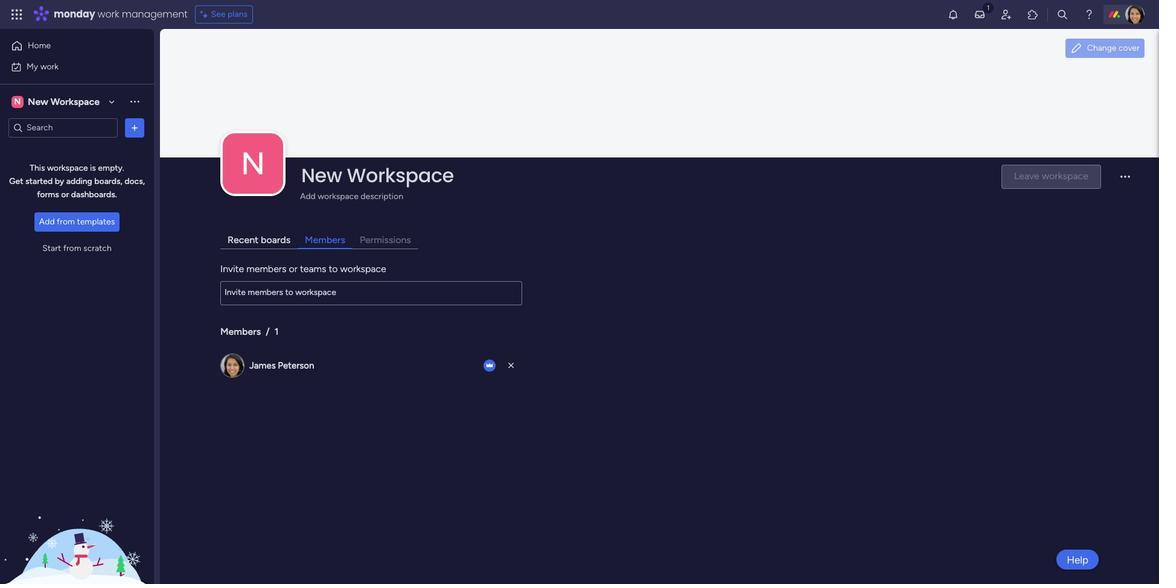 Task type: describe. For each thing, give the bounding box(es) containing it.
templates
[[77, 217, 115, 227]]

see plans
[[211, 9, 248, 19]]

empty.
[[98, 163, 124, 173]]

work for my
[[40, 61, 59, 72]]

new crown image
[[484, 360, 496, 372]]

workspace for add
[[318, 191, 359, 202]]

n button
[[223, 133, 283, 194]]

help image
[[1084, 8, 1096, 21]]

lottie animation image
[[0, 463, 154, 585]]

start from scratch
[[42, 243, 112, 254]]

workspace image
[[223, 133, 283, 194]]

add for add workspace description
[[300, 191, 316, 202]]

1 horizontal spatial or
[[289, 263, 298, 275]]

invite members or teams to workspace
[[220, 263, 386, 275]]

plans
[[228, 9, 248, 19]]

home
[[28, 40, 51, 51]]

permissions
[[360, 234, 411, 246]]

docs,
[[125, 176, 145, 187]]

new workspace inside workspace selection element
[[28, 96, 100, 107]]

lottie animation element
[[0, 463, 154, 585]]

cover
[[1119, 43, 1140, 53]]

2 vertical spatial workspace
[[340, 263, 386, 275]]

started
[[25, 176, 53, 187]]

workspace inside workspace selection element
[[51, 96, 100, 107]]

invite members image
[[1001, 8, 1013, 21]]

add from templates button
[[34, 213, 120, 232]]

options image
[[129, 122, 141, 134]]

is
[[90, 163, 96, 173]]

1 vertical spatial workspace
[[347, 162, 454, 189]]

/
[[266, 326, 270, 338]]

New Workspace field
[[298, 162, 992, 189]]

see plans button
[[195, 5, 253, 24]]

see
[[211, 9, 226, 19]]

scratch
[[83, 243, 112, 254]]

search everything image
[[1057, 8, 1069, 21]]

start from scratch button
[[38, 239, 116, 259]]

apps image
[[1028, 8, 1040, 21]]

n for workspace icon
[[14, 96, 21, 107]]

1 horizontal spatial new workspace
[[301, 162, 454, 189]]

boards,
[[94, 176, 123, 187]]

v2 ellipsis image
[[1121, 176, 1131, 186]]

start
[[42, 243, 61, 254]]

home button
[[7, 36, 130, 56]]

james
[[249, 360, 276, 371]]

1 vertical spatial new
[[301, 162, 342, 189]]

by
[[55, 176, 64, 187]]

this
[[30, 163, 45, 173]]

teams
[[300, 263, 326, 275]]

work for monday
[[98, 7, 119, 21]]

invite
[[220, 263, 244, 275]]

get
[[9, 176, 23, 187]]



Task type: vqa. For each thing, say whether or not it's contained in the screenshot.
'Test Building' to the top
no



Task type: locate. For each thing, give the bounding box(es) containing it.
recent
[[228, 234, 259, 246]]

1 vertical spatial add
[[39, 217, 55, 227]]

1 vertical spatial workspace
[[318, 191, 359, 202]]

0 vertical spatial members
[[305, 234, 346, 246]]

from for start
[[63, 243, 81, 254]]

my work button
[[7, 57, 130, 76]]

add inside button
[[39, 217, 55, 227]]

new right workspace icon
[[28, 96, 48, 107]]

1 horizontal spatial members
[[305, 234, 346, 246]]

members up the to
[[305, 234, 346, 246]]

workspace
[[51, 96, 100, 107], [347, 162, 454, 189]]

0 horizontal spatial work
[[40, 61, 59, 72]]

from right the start in the top left of the page
[[63, 243, 81, 254]]

n for workspace image
[[241, 145, 265, 182]]

members for members
[[305, 234, 346, 246]]

members
[[305, 234, 346, 246], [220, 326, 261, 338]]

from
[[57, 217, 75, 227], [63, 243, 81, 254]]

from inside "button"
[[63, 243, 81, 254]]

new workspace
[[28, 96, 100, 107], [301, 162, 454, 189]]

0 horizontal spatial new
[[28, 96, 48, 107]]

adding
[[66, 176, 92, 187]]

workspace up by
[[47, 163, 88, 173]]

0 vertical spatial new
[[28, 96, 48, 107]]

add for add from templates
[[39, 217, 55, 227]]

from for add
[[57, 217, 75, 227]]

dashboards.
[[71, 190, 117, 200]]

select product image
[[11, 8, 23, 21]]

n inside workspace image
[[241, 145, 265, 182]]

or left teams
[[289, 263, 298, 275]]

new inside workspace selection element
[[28, 96, 48, 107]]

from inside button
[[57, 217, 75, 227]]

workspace options image
[[129, 96, 141, 108]]

workspace up search in workspace "field"
[[51, 96, 100, 107]]

new up add workspace description
[[301, 162, 342, 189]]

members for members / 1
[[220, 326, 261, 338]]

workspace image
[[11, 95, 24, 108]]

description
[[361, 191, 403, 202]]

monday
[[54, 7, 95, 21]]

recent boards
[[228, 234, 291, 246]]

peterson
[[278, 360, 314, 371]]

n inside workspace icon
[[14, 96, 21, 107]]

or
[[61, 190, 69, 200], [289, 263, 298, 275]]

0 vertical spatial or
[[61, 190, 69, 200]]

1 horizontal spatial add
[[300, 191, 316, 202]]

new
[[28, 96, 48, 107], [301, 162, 342, 189]]

workspace up description
[[347, 162, 454, 189]]

james peterson image
[[1126, 5, 1145, 24]]

work
[[98, 7, 119, 21], [40, 61, 59, 72]]

or inside this workspace is empty. get started by adding boards, docs, forms or dashboards.
[[61, 190, 69, 200]]

0 horizontal spatial workspace
[[51, 96, 100, 107]]

1 image
[[983, 1, 994, 14]]

0 horizontal spatial add
[[39, 217, 55, 227]]

change
[[1088, 43, 1117, 53]]

boards
[[261, 234, 291, 246]]

work right my
[[40, 61, 59, 72]]

new workspace up search in workspace "field"
[[28, 96, 100, 107]]

this workspace is empty. get started by adding boards, docs, forms or dashboards.
[[9, 163, 145, 200]]

1 vertical spatial from
[[63, 243, 81, 254]]

0 vertical spatial new workspace
[[28, 96, 100, 107]]

inbox image
[[974, 8, 986, 21]]

Invite members to workspace text field
[[220, 281, 523, 306]]

workspace up invite members to workspace text field
[[340, 263, 386, 275]]

1 vertical spatial work
[[40, 61, 59, 72]]

my
[[27, 61, 38, 72]]

change cover
[[1088, 43, 1140, 53]]

forms
[[37, 190, 59, 200]]

james peterson
[[249, 360, 314, 371]]

1 horizontal spatial new
[[301, 162, 342, 189]]

workspace left description
[[318, 191, 359, 202]]

Search in workspace field
[[25, 121, 101, 135]]

members
[[247, 263, 287, 275]]

work right monday
[[98, 7, 119, 21]]

1 vertical spatial or
[[289, 263, 298, 275]]

0 vertical spatial work
[[98, 7, 119, 21]]

new workspace up description
[[301, 162, 454, 189]]

monday work management
[[54, 7, 188, 21]]

1
[[275, 326, 279, 338]]

workspace for this
[[47, 163, 88, 173]]

workspace inside this workspace is empty. get started by adding boards, docs, forms or dashboards.
[[47, 163, 88, 173]]

n
[[14, 96, 21, 107], [241, 145, 265, 182]]

management
[[122, 7, 188, 21]]

add from templates
[[39, 217, 115, 227]]

1 vertical spatial members
[[220, 326, 261, 338]]

work inside button
[[40, 61, 59, 72]]

0 vertical spatial workspace
[[51, 96, 100, 107]]

1 vertical spatial n
[[241, 145, 265, 182]]

0 horizontal spatial new workspace
[[28, 96, 100, 107]]

None text field
[[220, 281, 523, 306]]

1 horizontal spatial n
[[241, 145, 265, 182]]

help
[[1067, 554, 1089, 566]]

1 vertical spatial new workspace
[[301, 162, 454, 189]]

add workspace description
[[300, 191, 403, 202]]

add
[[300, 191, 316, 202], [39, 217, 55, 227]]

notifications image
[[948, 8, 960, 21]]

members left "/"
[[220, 326, 261, 338]]

1 horizontal spatial work
[[98, 7, 119, 21]]

0 horizontal spatial n
[[14, 96, 21, 107]]

my work
[[27, 61, 59, 72]]

james peterson link
[[249, 360, 314, 371]]

workspace selection element
[[11, 95, 101, 109]]

from up start from scratch
[[57, 217, 75, 227]]

0 vertical spatial from
[[57, 217, 75, 227]]

members / 1
[[220, 326, 279, 338]]

change cover button
[[1066, 39, 1145, 58]]

to
[[329, 263, 338, 275]]

0 vertical spatial add
[[300, 191, 316, 202]]

0 vertical spatial n
[[14, 96, 21, 107]]

workspace
[[47, 163, 88, 173], [318, 191, 359, 202], [340, 263, 386, 275]]

1 horizontal spatial workspace
[[347, 162, 454, 189]]

0 horizontal spatial members
[[220, 326, 261, 338]]

or down by
[[61, 190, 69, 200]]

0 horizontal spatial or
[[61, 190, 69, 200]]

help button
[[1057, 550, 1099, 570]]

0 vertical spatial workspace
[[47, 163, 88, 173]]



